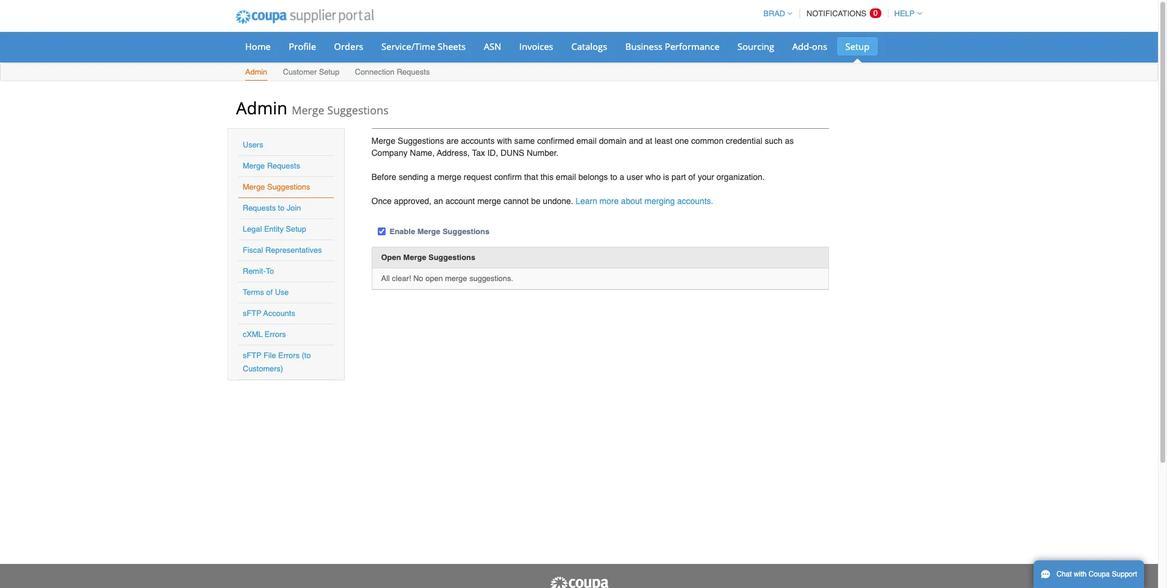 Task type: locate. For each thing, give the bounding box(es) containing it.
ons
[[813, 40, 828, 52]]

confirm
[[494, 172, 522, 182]]

0 horizontal spatial of
[[266, 288, 273, 297]]

join
[[287, 203, 301, 213]]

1 vertical spatial errors
[[278, 351, 300, 360]]

least
[[655, 136, 673, 146]]

a left user
[[620, 172, 625, 182]]

admin link
[[245, 65, 268, 81]]

chat
[[1057, 570, 1073, 579]]

0 vertical spatial merge
[[438, 172, 462, 182]]

merge down request
[[478, 196, 502, 206]]

2 horizontal spatial setup
[[846, 40, 870, 52]]

suggestions down the connection on the left top
[[327, 103, 389, 117]]

learn
[[576, 196, 598, 206]]

0 vertical spatial coupa supplier portal image
[[227, 2, 382, 32]]

requests up legal
[[243, 203, 276, 213]]

0
[[874, 8, 878, 17]]

no
[[414, 274, 424, 283]]

1 vertical spatial sftp
[[243, 351, 262, 360]]

with right chat
[[1075, 570, 1087, 579]]

1 horizontal spatial to
[[611, 172, 618, 182]]

merge down address,
[[438, 172, 462, 182]]

sourcing
[[738, 40, 775, 52]]

file
[[264, 351, 276, 360]]

with inside merge suggestions are accounts with same confirmed email domain and at least one common credential such as company name, address, tax id, duns number.
[[497, 136, 512, 146]]

to left join
[[278, 203, 285, 213]]

1 vertical spatial merge
[[478, 196, 502, 206]]

navigation
[[759, 2, 923, 25]]

about
[[621, 196, 643, 206]]

more
[[600, 196, 619, 206]]

suggestions up the name,
[[398, 136, 444, 146]]

business performance link
[[618, 37, 728, 55]]

part
[[672, 172, 687, 182]]

who
[[646, 172, 661, 182]]

0 vertical spatial sftp
[[243, 309, 262, 318]]

tax
[[472, 148, 485, 158]]

merge for account
[[478, 196, 502, 206]]

0 vertical spatial email
[[577, 136, 597, 146]]

0 vertical spatial of
[[689, 172, 696, 182]]

organization.
[[717, 172, 765, 182]]

belongs
[[579, 172, 608, 182]]

id,
[[488, 148, 499, 158]]

add-ons
[[793, 40, 828, 52]]

address,
[[437, 148, 470, 158]]

sftp for sftp file errors (to customers)
[[243, 351, 262, 360]]

1 horizontal spatial coupa supplier portal image
[[549, 576, 610, 588]]

as
[[785, 136, 794, 146]]

requests to join link
[[243, 203, 301, 213]]

a right sending
[[431, 172, 435, 182]]

merge suggestions are accounts with same confirmed email domain and at least one common credential such as company name, address, tax id, duns number.
[[372, 136, 794, 158]]

1 horizontal spatial setup
[[319, 67, 340, 76]]

orders link
[[326, 37, 371, 55]]

representatives
[[266, 246, 322, 255]]

1 horizontal spatial with
[[1075, 570, 1087, 579]]

2 a from the left
[[620, 172, 625, 182]]

errors down accounts
[[265, 330, 286, 339]]

errors left (to
[[278, 351, 300, 360]]

0 horizontal spatial with
[[497, 136, 512, 146]]

setup
[[846, 40, 870, 52], [319, 67, 340, 76], [286, 225, 306, 234]]

this
[[541, 172, 554, 182]]

suggestions down the account
[[443, 227, 490, 236]]

admin for admin
[[245, 67, 268, 76]]

merge for open
[[445, 274, 467, 283]]

0 vertical spatial errors
[[265, 330, 286, 339]]

sftp up customers)
[[243, 351, 262, 360]]

1 vertical spatial with
[[1075, 570, 1087, 579]]

email right this
[[556, 172, 576, 182]]

admin down home link
[[245, 67, 268, 76]]

clear!
[[392, 274, 411, 283]]

brad link
[[759, 9, 793, 18]]

requests up merge suggestions link
[[267, 161, 300, 170]]

requests
[[397, 67, 430, 76], [267, 161, 300, 170], [243, 203, 276, 213]]

remit-to link
[[243, 267, 274, 276]]

setup down notifications 0
[[846, 40, 870, 52]]

use
[[275, 288, 289, 297]]

coupa supplier portal image
[[227, 2, 382, 32], [549, 576, 610, 588]]

0 horizontal spatial coupa supplier portal image
[[227, 2, 382, 32]]

open merge suggestions
[[381, 253, 476, 262]]

0 horizontal spatial email
[[556, 172, 576, 182]]

and
[[629, 136, 643, 146]]

entity
[[264, 225, 284, 234]]

of left the use
[[266, 288, 273, 297]]

0 horizontal spatial to
[[278, 203, 285, 213]]

0 vertical spatial admin
[[245, 67, 268, 76]]

be
[[531, 196, 541, 206]]

0 vertical spatial with
[[497, 136, 512, 146]]

email left domain
[[577, 136, 597, 146]]

1 vertical spatial admin
[[236, 96, 288, 119]]

1 vertical spatial requests
[[267, 161, 300, 170]]

sftp file errors (to customers) link
[[243, 351, 311, 373]]

with
[[497, 136, 512, 146], [1075, 570, 1087, 579]]

0 vertical spatial setup
[[846, 40, 870, 52]]

merge inside merge suggestions are accounts with same confirmed email domain and at least one common credential such as company name, address, tax id, duns number.
[[372, 136, 396, 146]]

service/time
[[382, 40, 436, 52]]

help
[[895, 9, 915, 18]]

merge requests
[[243, 161, 300, 170]]

1 horizontal spatial a
[[620, 172, 625, 182]]

notifications 0
[[807, 8, 878, 18]]

asn
[[484, 40, 502, 52]]

0 vertical spatial requests
[[397, 67, 430, 76]]

once
[[372, 196, 392, 206]]

1 horizontal spatial email
[[577, 136, 597, 146]]

setup down join
[[286, 225, 306, 234]]

suggestions up all clear! no open merge suggestions.
[[429, 253, 476, 262]]

0 horizontal spatial a
[[431, 172, 435, 182]]

are
[[447, 136, 459, 146]]

merge right open
[[445, 274, 467, 283]]

1 vertical spatial setup
[[319, 67, 340, 76]]

admin for admin merge suggestions
[[236, 96, 288, 119]]

of right part
[[689, 172, 696, 182]]

once approved, an account merge cannot be undone. learn more about merging accounts.
[[372, 196, 714, 206]]

to right belongs
[[611, 172, 618, 182]]

all
[[381, 274, 390, 283]]

cxml errors
[[243, 330, 286, 339]]

suggestions inside admin merge suggestions
[[327, 103, 389, 117]]

merge up open merge suggestions
[[418, 227, 441, 236]]

2 vertical spatial setup
[[286, 225, 306, 234]]

1 a from the left
[[431, 172, 435, 182]]

sheets
[[438, 40, 466, 52]]

with up duns
[[497, 136, 512, 146]]

sftp inside sftp file errors (to customers)
[[243, 351, 262, 360]]

merge down customer setup link
[[292, 103, 325, 117]]

accounts.
[[678, 196, 714, 206]]

suggestions for enable
[[443, 227, 490, 236]]

merge up company
[[372, 136, 396, 146]]

sftp up cxml
[[243, 309, 262, 318]]

admin down admin link
[[236, 96, 288, 119]]

fiscal representatives link
[[243, 246, 322, 255]]

None checkbox
[[378, 228, 386, 235]]

2 sftp from the top
[[243, 351, 262, 360]]

merge suggestions link
[[243, 182, 310, 191]]

invoices
[[520, 40, 554, 52]]

home link
[[237, 37, 279, 55]]

merge
[[292, 103, 325, 117], [372, 136, 396, 146], [243, 161, 265, 170], [243, 182, 265, 191], [418, 227, 441, 236], [404, 253, 427, 262]]

2 vertical spatial merge
[[445, 274, 467, 283]]

setup right the customer
[[319, 67, 340, 76]]

brad
[[764, 9, 786, 18]]

1 sftp from the top
[[243, 309, 262, 318]]

1 vertical spatial of
[[266, 288, 273, 297]]

requests down service/time
[[397, 67, 430, 76]]

merge down 'merge requests' link at the left of page
[[243, 182, 265, 191]]

your
[[698, 172, 715, 182]]

of
[[689, 172, 696, 182], [266, 288, 273, 297]]

merge down users
[[243, 161, 265, 170]]

number.
[[527, 148, 559, 158]]

2 vertical spatial requests
[[243, 203, 276, 213]]



Task type: vqa. For each thing, say whether or not it's contained in the screenshot.
"Check" related to Digital
no



Task type: describe. For each thing, give the bounding box(es) containing it.
request
[[464, 172, 492, 182]]

such
[[765, 136, 783, 146]]

account
[[446, 196, 475, 206]]

an
[[434, 196, 443, 206]]

remit-to
[[243, 267, 274, 276]]

fiscal representatives
[[243, 246, 322, 255]]

name,
[[410, 148, 435, 158]]

domain
[[599, 136, 627, 146]]

sftp file errors (to customers)
[[243, 351, 311, 373]]

suggestions for admin
[[327, 103, 389, 117]]

customers)
[[243, 364, 283, 373]]

requests for connection requests
[[397, 67, 430, 76]]

help link
[[889, 9, 923, 18]]

suggestions for open
[[429, 253, 476, 262]]

users
[[243, 140, 263, 149]]

1 vertical spatial email
[[556, 172, 576, 182]]

that
[[524, 172, 539, 182]]

before sending a merge request confirm that this email belongs to a user who is part of your organization.
[[372, 172, 765, 182]]

one
[[675, 136, 689, 146]]

(to
[[302, 351, 311, 360]]

catalogs link
[[564, 37, 616, 55]]

remit-
[[243, 267, 266, 276]]

connection requests link
[[355, 65, 431, 81]]

sftp accounts link
[[243, 309, 295, 318]]

undone.
[[543, 196, 574, 206]]

users link
[[243, 140, 263, 149]]

accounts
[[461, 136, 495, 146]]

orders
[[334, 40, 364, 52]]

legal entity setup
[[243, 225, 306, 234]]

1 vertical spatial to
[[278, 203, 285, 213]]

profile
[[289, 40, 316, 52]]

connection requests
[[355, 67, 430, 76]]

customer setup
[[283, 67, 340, 76]]

customer
[[283, 67, 317, 76]]

customer setup link
[[282, 65, 340, 81]]

accounts
[[263, 309, 295, 318]]

common
[[692, 136, 724, 146]]

add-ons link
[[785, 37, 836, 55]]

legal entity setup link
[[243, 225, 306, 234]]

suggestions inside merge suggestions are accounts with same confirmed email domain and at least one common credential such as company name, address, tax id, duns number.
[[398, 136, 444, 146]]

support
[[1113, 570, 1138, 579]]

with inside button
[[1075, 570, 1087, 579]]

enable
[[390, 227, 415, 236]]

service/time sheets
[[382, 40, 466, 52]]

service/time sheets link
[[374, 37, 474, 55]]

requests for merge requests
[[267, 161, 300, 170]]

at
[[646, 136, 653, 146]]

business performance
[[626, 40, 720, 52]]

sftp for sftp accounts
[[243, 309, 262, 318]]

open
[[381, 253, 401, 262]]

invoices link
[[512, 37, 562, 55]]

merging
[[645, 196, 675, 206]]

terms
[[243, 288, 264, 297]]

fiscal
[[243, 246, 263, 255]]

setup link
[[838, 37, 878, 55]]

learn more about merging accounts. link
[[576, 196, 714, 206]]

merge up 'no'
[[404, 253, 427, 262]]

1 vertical spatial coupa supplier portal image
[[549, 576, 610, 588]]

add-
[[793, 40, 813, 52]]

navigation containing notifications 0
[[759, 2, 923, 25]]

email inside merge suggestions are accounts with same confirmed email domain and at least one common credential such as company name, address, tax id, duns number.
[[577, 136, 597, 146]]

credential
[[726, 136, 763, 146]]

merge suggestions
[[243, 182, 310, 191]]

cxml errors link
[[243, 330, 286, 339]]

profile link
[[281, 37, 324, 55]]

sending
[[399, 172, 428, 182]]

terms of use link
[[243, 288, 289, 297]]

requests to join
[[243, 203, 301, 213]]

legal
[[243, 225, 262, 234]]

0 vertical spatial to
[[611, 172, 618, 182]]

cannot
[[504, 196, 529, 206]]

enable merge suggestions
[[390, 227, 490, 236]]

chat with coupa support
[[1057, 570, 1138, 579]]

duns
[[501, 148, 525, 158]]

open
[[426, 274, 443, 283]]

before
[[372, 172, 397, 182]]

errors inside sftp file errors (to customers)
[[278, 351, 300, 360]]

merge inside admin merge suggestions
[[292, 103, 325, 117]]

terms of use
[[243, 288, 289, 297]]

cxml
[[243, 330, 263, 339]]

company
[[372, 148, 408, 158]]

suggestions up join
[[267, 182, 310, 191]]

1 horizontal spatial of
[[689, 172, 696, 182]]

0 horizontal spatial setup
[[286, 225, 306, 234]]

business
[[626, 40, 663, 52]]



